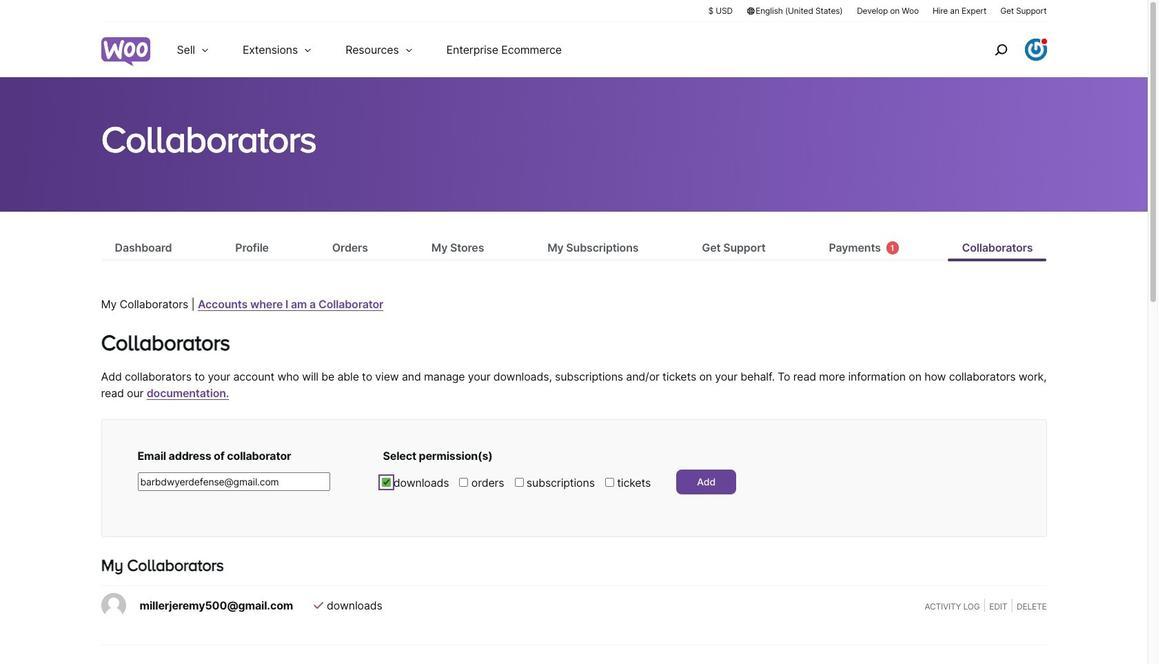 Task type: describe. For each thing, give the bounding box(es) containing it.
check image
[[314, 600, 324, 612]]

service navigation menu element
[[965, 27, 1048, 72]]



Task type: locate. For each thing, give the bounding box(es) containing it.
search image
[[990, 39, 1012, 61]]

None checkbox
[[382, 478, 391, 487], [460, 478, 469, 487], [515, 478, 524, 487], [606, 478, 615, 487], [382, 478, 391, 487], [460, 478, 469, 487], [515, 478, 524, 487], [606, 478, 615, 487]]

open account menu image
[[1025, 39, 1048, 61]]



